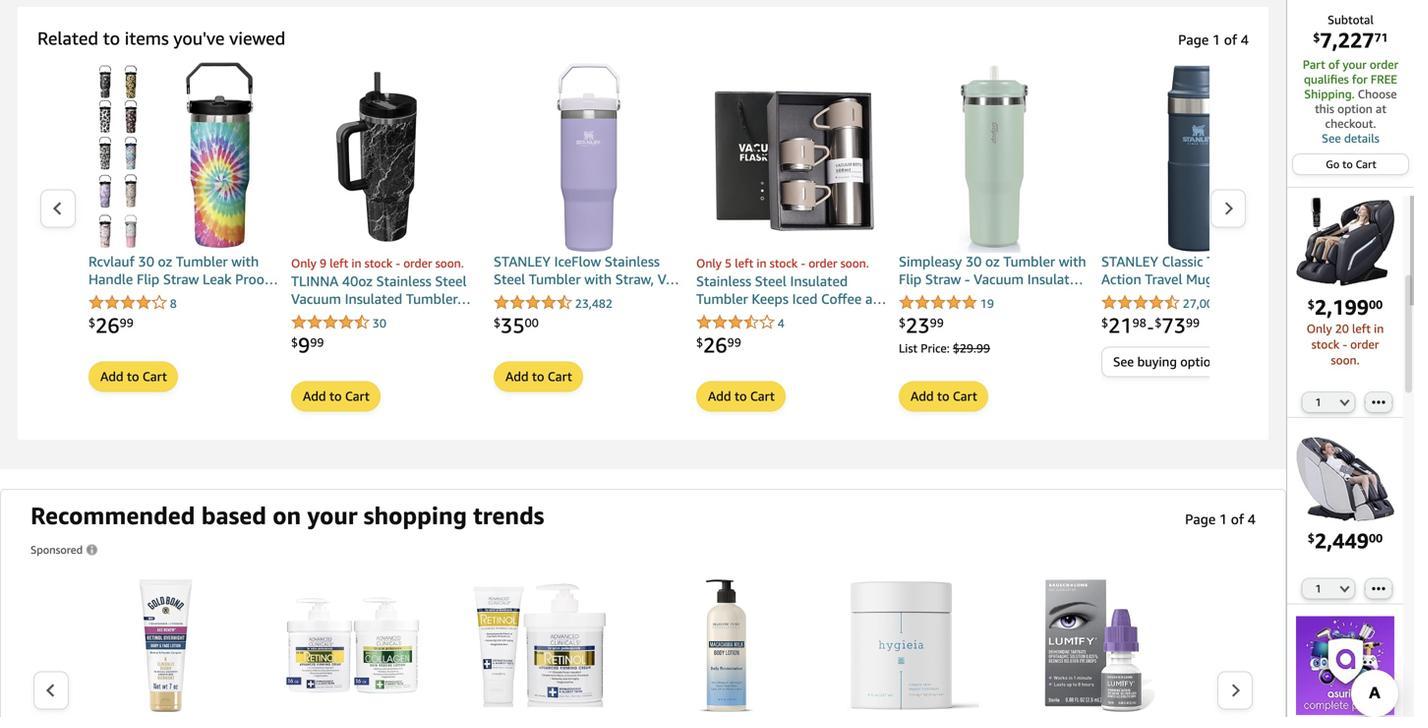 Task type: describe. For each thing, give the bounding box(es) containing it.
$ inside "$ 9 99"
[[291, 336, 298, 350]]

1 horizontal spatial $ 26 99
[[696, 333, 741, 357]]

tumbler…
[[406, 291, 471, 307]]

you've
[[173, 28, 225, 49]]

simpleasy 30 oz tumbler with flip straw - vacuum insulat…
[[899, 253, 1087, 287]]

stanley classic trigger- action travel mug | 16 oz link
[[1102, 253, 1293, 292]]

- for only 5 left in stock - order soon. stainless steel insulated tumbler keeps iced coffee a…
[[801, 256, 806, 270]]

$ down 4 link
[[696, 336, 703, 350]]

trigger-
[[1207, 253, 1257, 270]]

stanley iceflow stainless steel tumbler with straw, vacuum insulated water bottle for home, office or car, reusable cup with image
[[494, 62, 685, 253]]

rcvlauf 30 oz tumbler with handle flip straw leak proo… link
[[89, 253, 279, 292]]

rcvlauf
[[89, 253, 135, 270]]

vacuum inside only 9 left in stock - order soon. tlinna 40oz stainless steel vacuum insulated tumbler…
[[291, 291, 341, 307]]

- for only 20 left in stock - order soon.
[[1343, 337, 1348, 351]]

23
[[906, 313, 930, 338]]

of for related to items you've viewed
[[1224, 31, 1238, 48]]

0 horizontal spatial $ 26 99
[[89, 313, 134, 338]]

stanley classic trigger- action travel mug | 16 oz
[[1102, 253, 1263, 287]]

00 for 2,449
[[1369, 531, 1383, 545]]

recommended
[[30, 501, 195, 530]]

2,199
[[1315, 294, 1369, 319]]

rcvlauf 30 oz tumbler with handle flip straw leak proo…
[[89, 253, 278, 287]]

list for next icon
[[77, 62, 1415, 420]]

checkout.
[[1326, 117, 1377, 130]]

tumbler inside rcvlauf 30 oz tumbler with handle flip straw leak proo…
[[176, 253, 228, 270]]

at
[[1376, 102, 1387, 116]]

30 for rcvlauf
[[138, 253, 154, 270]]

iced
[[792, 291, 818, 307]]

choose this option at checkout. see details
[[1315, 87, 1397, 145]]

cart down 30 link
[[345, 389, 370, 404]]

iceflow
[[554, 253, 601, 270]]

1 vertical spatial 4
[[778, 317, 785, 330]]

coffee
[[821, 291, 862, 307]]

add to cart submit down "$ 9 99"
[[292, 383, 380, 411]]

subtotal
[[1328, 13, 1374, 27]]

21
[[1109, 313, 1133, 338]]

99 inside $ 23 99
[[930, 316, 944, 330]]

tumbler inside stanley iceflow stainless steel tumbler with straw, v…
[[529, 271, 581, 287]]

$ 9 99
[[291, 333, 324, 357]]

vacuum inside simpleasy 30 oz tumbler with flip straw - vacuum insulat…
[[974, 271, 1024, 287]]

oz for -
[[986, 253, 1000, 270]]

add to cart for flip
[[911, 389, 978, 404]]

00 for 2,199
[[1369, 297, 1383, 311]]

with for proo…
[[231, 253, 259, 270]]

add to cart submit for with
[[495, 363, 582, 391]]

straw,
[[616, 271, 654, 287]]

price:
[[921, 342, 950, 355]]

$ 21 98 - $ 73 99
[[1102, 313, 1200, 338]]

steel inside only 9 left in stock - order soon. tlinna 40oz stainless steel vacuum insulated tumbler…
[[435, 273, 467, 289]]

action
[[1102, 271, 1142, 287]]

only for 9
[[291, 256, 317, 270]]

recommended based on your shopping trends
[[30, 501, 544, 530]]

steel inside only 5 left in stock - order soon. stainless steel insulated tumbler keeps iced coffee a…
[[755, 273, 787, 289]]

to for add to cart submit under 4 link
[[735, 389, 747, 404]]

stainless inside only 9 left in stock - order soon. tlinna 40oz stainless steel vacuum insulated tumbler…
[[376, 273, 431, 289]]

$29.99
[[953, 342, 991, 355]]

page for recommended based on your shopping trends
[[1185, 511, 1216, 527]]

stock for 9
[[365, 256, 393, 270]]

40oz
[[342, 273, 373, 289]]

add down 4 link
[[708, 389, 731, 404]]

in for 26
[[757, 256, 767, 270]]

this
[[1315, 102, 1335, 116]]

to right go
[[1343, 158, 1353, 171]]

v…
[[658, 271, 680, 287]]

30 link
[[291, 315, 386, 332]]

add down "$ 9 99"
[[303, 389, 326, 404]]

add to cart submit down 4 link
[[697, 383, 785, 411]]

99 down 4 link
[[728, 336, 741, 350]]

tumbler inside only 5 left in stock - order soon. stainless steel insulated tumbler keeps iced coffee a…
[[696, 291, 748, 307]]

oz
[[1245, 271, 1263, 287]]

add to cart for with
[[506, 369, 572, 385]]

insulat…
[[1028, 271, 1084, 287]]

only inside only 20 left in stock - order soon.
[[1307, 321, 1333, 335]]

for
[[1352, 72, 1368, 86]]

flip inside rcvlauf 30 oz tumbler with handle flip straw leak proo…
[[137, 271, 160, 287]]

to left items
[[103, 28, 120, 49]]

left for 26
[[735, 256, 754, 270]]

1 horizontal spatial 26
[[703, 333, 728, 357]]

simpleasy
[[899, 253, 962, 270]]

7,227
[[1320, 28, 1375, 52]]

related to items you've viewed
[[37, 28, 286, 49]]

$ inside $ 2,449 00
[[1308, 531, 1315, 545]]

stainless steel insulated tumbler keeps iced coffee and hot brew for up to 12 hours water bottle travel mug thermos,comes wit image
[[696, 62, 887, 253]]

go to cart
[[1326, 158, 1377, 171]]

20
[[1336, 321, 1349, 335]]

related
[[37, 28, 98, 49]]

only 20 left in stock - order soon.
[[1307, 321, 1384, 367]]

stainless steel insulated tumbler keeps iced coffee a… link
[[696, 272, 887, 311]]

$ inside $ 2,199 00
[[1308, 297, 1315, 311]]

stock for 26
[[770, 256, 798, 270]]

order for only 20 left in stock - order soon.
[[1351, 337, 1379, 351]]

$ 2,199 00
[[1308, 294, 1383, 319]]

see inside choose this option at checkout. see details
[[1322, 131, 1341, 145]]

stanley classic trigger-action travel mug | 16 oz image
[[1102, 62, 1293, 253]]

steel inside stanley iceflow stainless steel tumbler with straw, v…
[[494, 271, 525, 287]]

subtotal $ 7,227 71
[[1314, 13, 1389, 52]]

$ left 98
[[1102, 316, 1109, 330]]

flip inside simpleasy 30 oz tumbler with flip straw - vacuum insulat…
[[899, 271, 922, 287]]

tlinna
[[291, 273, 339, 289]]

part
[[1303, 58, 1326, 71]]

free
[[1371, 72, 1398, 86]]

proo…
[[235, 271, 278, 287]]

sponsored
[[30, 543, 83, 556]]

73
[[1162, 313, 1186, 338]]

trends
[[473, 501, 544, 530]]

$ 35 00
[[494, 313, 539, 338]]

4 for related to items you've viewed
[[1241, 31, 1249, 48]]

choose
[[1358, 87, 1397, 101]]

99 down the 8 link on the left
[[120, 316, 134, 330]]

left for 9
[[330, 256, 348, 270]]

hygieia crepey skin full body moisturizing & firming cream – tighten & smooth crepey skin - anti-aging moisturizer with hyaluronic acid, ahas, and natural oils to rejuvenate & soften aging skin, 8oz image
[[847, 579, 980, 712]]

tumbler inside simpleasy 30 oz tumbler with flip straw - vacuum insulat…
[[1004, 253, 1056, 270]]

list
[[899, 342, 918, 355]]

previous image
[[52, 201, 63, 216]]

30 for simpleasy
[[966, 253, 982, 270]]

8 link
[[89, 295, 177, 313]]

on
[[273, 501, 301, 530]]

asurion complete protect: one plan covers all eligible past and future purchases on amazon image
[[1296, 616, 1395, 715]]

1 horizontal spatial 30
[[373, 317, 386, 330]]

a…
[[866, 291, 887, 307]]

4 link
[[696, 315, 785, 332]]

shopping
[[364, 501, 467, 530]]

in inside only 20 left in stock - order soon.
[[1374, 321, 1384, 335]]

in for 9
[[352, 256, 362, 270]]

cart down details
[[1356, 158, 1377, 171]]

9 for $ 9 99
[[298, 333, 310, 357]]

go
[[1326, 158, 1340, 171]]

cyberix 2024 4d massage chair, zero gravity full body airbag massage,heating function,thai stretching recliner with longer sl track,electric calfrest extension,ai voice control mt398 (white) image
[[1296, 430, 1395, 528]]

23,482 link
[[494, 295, 613, 313]]

simpleasy 30 oz tumbler with flip straw - vacuum insulated stainless steel water bottle for home, office or car - reusable cu image
[[899, 62, 1090, 253]]

stanley for 35
[[494, 253, 551, 270]]

list for next image
[[70, 579, 1217, 717]]

keeps
[[752, 291, 789, 307]]

straw inside rcvlauf 30 oz tumbler with handle flip straw leak proo…
[[163, 271, 199, 287]]



Task type: locate. For each thing, give the bounding box(es) containing it.
9
[[320, 256, 327, 270], [298, 333, 310, 357]]

in up "40oz"
[[352, 256, 362, 270]]

order inside part of your order qualifies for free shipping.
[[1370, 58, 1399, 71]]

soon. inside only 9 left in stock - order soon. tlinna 40oz stainless steel vacuum insulated tumbler…
[[435, 256, 464, 270]]

order up "tumbler…"
[[404, 256, 432, 270]]

add to cart submit for flip
[[900, 383, 987, 411]]

0 horizontal spatial vacuum
[[291, 291, 341, 307]]

flip up the 8 link on the left
[[137, 271, 160, 287]]

1 vertical spatial 00
[[525, 316, 539, 330]]

-
[[396, 256, 400, 270], [801, 256, 806, 270], [965, 271, 970, 287], [1148, 317, 1154, 337], [1343, 337, 1348, 351]]

0 horizontal spatial stanley
[[494, 253, 551, 270]]

shipping.
[[1305, 87, 1355, 101]]

in inside only 5 left in stock - order soon. stainless steel insulated tumbler keeps iced coffee a…
[[757, 256, 767, 270]]

26 down 4 link
[[703, 333, 728, 357]]

soon. up "tumbler…"
[[435, 256, 464, 270]]

add to cart down the 8 link on the left
[[100, 369, 167, 385]]

mug
[[1186, 271, 1214, 287]]

your
[[1343, 58, 1367, 71], [307, 501, 358, 530]]

00
[[1369, 297, 1383, 311], [525, 316, 539, 330], [1369, 531, 1383, 545]]

1 horizontal spatial insulated
[[790, 273, 848, 289]]

71
[[1375, 30, 1389, 44]]

your inside part of your order qualifies for free shipping.
[[1343, 58, 1367, 71]]

tumbler up 4 link
[[696, 291, 748, 307]]

stanley iceflow stainless steel tumbler with straw, v…
[[494, 253, 680, 287]]

00 for 35
[[525, 316, 539, 330]]

1 horizontal spatial your
[[1343, 58, 1367, 71]]

stainless inside stanley iceflow stainless steel tumbler with straw, v…
[[605, 253, 660, 270]]

1 vertical spatial list
[[70, 579, 1217, 717]]

dropdown image
[[1340, 585, 1350, 593]]

2 vertical spatial 4
[[1248, 511, 1256, 527]]

insulated inside only 9 left in stock - order soon. tlinna 40oz stainless steel vacuum insulated tumbler…
[[345, 291, 403, 307]]

next image
[[1224, 201, 1235, 216]]

soon. inside only 20 left in stock - order soon.
[[1331, 353, 1360, 367]]

viewed
[[229, 28, 286, 49]]

Add to Cart submit
[[90, 363, 177, 391], [495, 363, 582, 391], [292, 383, 380, 411], [697, 383, 785, 411], [900, 383, 987, 411]]

1 horizontal spatial see
[[1322, 131, 1341, 145]]

add for simpleasy 30 oz tumbler with flip straw - vacuum insulat…
[[911, 389, 934, 404]]

with up "23,482" in the top left of the page
[[584, 271, 612, 287]]

to down 30 link
[[329, 389, 342, 404]]

9 down 30 link
[[298, 333, 310, 357]]

1 horizontal spatial in
[[757, 256, 767, 270]]

$ up the 'list'
[[899, 316, 906, 330]]

soon. up coffee
[[841, 256, 869, 270]]

27,001 link
[[1102, 295, 1221, 313]]

8
[[170, 297, 177, 311]]

99 down 30 link
[[310, 336, 324, 350]]

to for add to cart submit corresponding to with
[[532, 369, 544, 385]]

1 horizontal spatial stainless
[[605, 253, 660, 270]]

1 horizontal spatial straw
[[925, 271, 961, 287]]

2 flip from the left
[[899, 271, 922, 287]]

left right "5"
[[735, 256, 754, 270]]

0 vertical spatial page 1 of 4
[[1178, 31, 1249, 48]]

see details link
[[1297, 131, 1405, 146]]

soon.
[[435, 256, 464, 270], [841, 256, 869, 270], [1331, 353, 1360, 367]]

soon. inside only 5 left in stock - order soon. stainless steel insulated tumbler keeps iced coffee a…
[[841, 256, 869, 270]]

stainless up "tumbler…"
[[376, 273, 431, 289]]

page
[[1178, 31, 1209, 48], [1185, 511, 1216, 527]]

30 inside rcvlauf 30 oz tumbler with handle flip straw leak proo…
[[138, 253, 154, 270]]

0 horizontal spatial your
[[307, 501, 358, 530]]

1 horizontal spatial soon.
[[841, 256, 869, 270]]

with up proo…
[[231, 253, 259, 270]]

oz inside simpleasy 30 oz tumbler with flip straw - vacuum insulat…
[[986, 253, 1000, 270]]

buying
[[1138, 355, 1177, 370]]

0 horizontal spatial 26
[[95, 313, 120, 338]]

tumbler up 23,482 link
[[529, 271, 581, 287]]

cart down 4 link
[[750, 389, 775, 404]]

with inside simpleasy 30 oz tumbler with flip straw - vacuum insulat…
[[1059, 253, 1087, 270]]

tlinna 40oz stainless steel vacuum insulated tumbler… link
[[291, 272, 482, 311]]

00 down cyberix 2024 4d massage chair, zero gravity full body airbag massage,heating function,thai stretching recliner with longer sl track,electric calfrest extension,ai voice control mt398 (white) "image"
[[1369, 531, 1383, 545]]

stainless inside only 5 left in stock - order soon. stainless steel insulated tumbler keeps iced coffee a…
[[696, 273, 752, 289]]

4
[[1241, 31, 1249, 48], [778, 317, 785, 330], [1248, 511, 1256, 527]]

2 vertical spatial of
[[1231, 511, 1244, 527]]

2 horizontal spatial steel
[[755, 273, 787, 289]]

0 horizontal spatial with
[[231, 253, 259, 270]]

00 inside $ 35 00
[[525, 316, 539, 330]]

2 horizontal spatial in
[[1374, 321, 1384, 335]]

0 horizontal spatial 30
[[138, 253, 154, 270]]

oz up "19"
[[986, 253, 1000, 270]]

gold bond age renew retinol overnight body & face lotion, with retinol & peptide complex, 7 oz. image
[[99, 579, 232, 712]]

of
[[1224, 31, 1238, 48], [1329, 58, 1340, 71], [1231, 511, 1244, 527]]

add to cart down "$ 9 99"
[[303, 389, 370, 404]]

16
[[1225, 271, 1241, 287]]

in right 20
[[1374, 321, 1384, 335]]

simpleasy 30 oz tumbler with flip straw - vacuum insulat… link
[[899, 253, 1090, 292]]

19
[[981, 297, 994, 311]]

stanley inside stanley iceflow stainless steel tumbler with straw, v…
[[494, 253, 551, 270]]

stock inside only 9 left in stock - order soon. tlinna 40oz stainless steel vacuum insulated tumbler…
[[365, 256, 393, 270]]

with inside stanley iceflow stainless steel tumbler with straw, v…
[[584, 271, 612, 287]]

1 horizontal spatial steel
[[494, 271, 525, 287]]

add down $ 35 00
[[506, 369, 529, 385]]

left
[[330, 256, 348, 270], [735, 256, 754, 270], [1353, 321, 1371, 335]]

flip down simpleasy
[[899, 271, 922, 287]]

2 stanley from the left
[[1102, 253, 1159, 270]]

26 down the 8 link on the left
[[95, 313, 120, 338]]

0 horizontal spatial straw
[[163, 271, 199, 287]]

only for 26
[[696, 256, 722, 270]]

travel
[[1145, 271, 1183, 287]]

1 horizontal spatial oz
[[986, 253, 1000, 270]]

- up stainless steel insulated tumbler keeps iced coffee a… link
[[801, 256, 806, 270]]

only left 20
[[1307, 321, 1333, 335]]

see left buying on the right of page
[[1114, 355, 1134, 370]]

order up free
[[1370, 58, 1399, 71]]

0 vertical spatial of
[[1224, 31, 1238, 48]]

1 oz from the left
[[158, 253, 172, 270]]

0 vertical spatial 4
[[1241, 31, 1249, 48]]

2 horizontal spatial left
[[1353, 321, 1371, 335]]

2 horizontal spatial soon.
[[1331, 353, 1360, 367]]

1 horizontal spatial stanley
[[1102, 253, 1159, 270]]

of for recommended based on your shopping trends
[[1231, 511, 1244, 527]]

left inside only 5 left in stock - order soon. stainless steel insulated tumbler keeps iced coffee a…
[[735, 256, 754, 270]]

stanley
[[494, 253, 551, 270], [1102, 253, 1159, 270]]

1 vertical spatial see
[[1114, 355, 1134, 370]]

- inside only 20 left in stock - order soon.
[[1343, 337, 1348, 351]]

$ inside $ 23 99
[[899, 316, 906, 330]]

oz up 8
[[158, 253, 172, 270]]

classic
[[1162, 253, 1204, 270]]

see inside see buying options link
[[1114, 355, 1134, 370]]

with inside rcvlauf 30 oz tumbler with handle flip straw leak proo…
[[231, 253, 259, 270]]

soon. for 9
[[435, 256, 464, 270]]

see down checkout.
[[1322, 131, 1341, 145]]

0 vertical spatial insulated
[[790, 273, 848, 289]]

cart
[[1356, 158, 1377, 171], [143, 369, 167, 385], [548, 369, 572, 385], [345, 389, 370, 404], [750, 389, 775, 404], [953, 389, 978, 404]]

30 right simpleasy
[[966, 253, 982, 270]]

30 inside simpleasy 30 oz tumbler with flip straw - vacuum insulat…
[[966, 253, 982, 270]]

soon. down 20
[[1331, 353, 1360, 367]]

0 horizontal spatial oz
[[158, 253, 172, 270]]

part of your order qualifies for free shipping.
[[1303, 58, 1399, 101]]

add for rcvlauf 30 oz tumbler with handle flip straw leak proo…
[[100, 369, 124, 385]]

stock down 20
[[1312, 337, 1340, 351]]

1 horizontal spatial left
[[735, 256, 754, 270]]

1
[[1213, 31, 1221, 48], [1316, 396, 1322, 409], [1220, 511, 1228, 527], [1316, 582, 1322, 595]]

$ 26 99 down 4 link
[[696, 333, 741, 357]]

$ down cyberix 2024 4d massage chair, zero gravity full body airbag massage,heating function,thai stretching recliner with longer sl track,electric calfrest extension,ai voice control mt398 (white) "image"
[[1308, 531, 1315, 545]]

straw inside simpleasy 30 oz tumbler with flip straw - vacuum insulat…
[[925, 271, 961, 287]]

oz
[[158, 253, 172, 270], [986, 253, 1000, 270]]

$ up part
[[1314, 30, 1320, 44]]

0 horizontal spatial 9
[[298, 333, 310, 357]]

next image
[[1231, 683, 1241, 698]]

- inside simpleasy 30 oz tumbler with flip straw - vacuum insulat…
[[965, 271, 970, 287]]

based
[[201, 501, 267, 530]]

in
[[352, 256, 362, 270], [757, 256, 767, 270], [1374, 321, 1384, 335]]

items
[[125, 28, 169, 49]]

order inside only 5 left in stock - order soon. stainless steel insulated tumbler keeps iced coffee a…
[[809, 256, 838, 270]]

stanley for 21
[[1102, 253, 1159, 270]]

leak
[[203, 271, 232, 287]]

1 stanley from the left
[[494, 253, 551, 270]]

0 vertical spatial see
[[1322, 131, 1341, 145]]

majestic pure macadamia milk daily moisturizing body lotion with aloe leaf extracts | nourishing & moisturizing | quick absorbing, lightweight & non greasy | for all skin types | 16fl oz image
[[660, 579, 793, 712]]

2 oz from the left
[[986, 253, 1000, 270]]

tumbler up leak
[[176, 253, 228, 270]]

0 vertical spatial your
[[1343, 58, 1367, 71]]

add to cart down $ 35 00
[[506, 369, 572, 385]]

add to cart for handle
[[100, 369, 167, 385]]

99 down 19 link on the top right of page
[[930, 316, 944, 330]]

$ down the 8 link on the left
[[89, 316, 95, 330]]

30 right rcvlauf
[[138, 253, 154, 270]]

2 horizontal spatial 30
[[966, 253, 982, 270]]

$ inside $ 35 00
[[494, 316, 501, 330]]

$ 23 99
[[899, 313, 944, 338]]

order inside only 9 left in stock - order soon. tlinna 40oz stainless steel vacuum insulated tumbler…
[[404, 256, 432, 270]]

only inside only 9 left in stock - order soon. tlinna 40oz stainless steel vacuum insulated tumbler…
[[291, 256, 317, 270]]

stock inside only 20 left in stock - order soon.
[[1312, 337, 1340, 351]]

1 vertical spatial page 1 of 4
[[1185, 511, 1256, 527]]

to down 4 link
[[735, 389, 747, 404]]

9 up tlinna
[[320, 256, 327, 270]]

9 inside only 9 left in stock - order soon. tlinna 40oz stainless steel vacuum insulated tumbler…
[[320, 256, 327, 270]]

tlinna 40oz stainless steel vacuum insulated tumbler with lid and straw for water, iced tea or coffee, smoothie and more (bla image
[[291, 62, 482, 253]]

|
[[1217, 271, 1221, 287]]

straw up 8
[[163, 271, 199, 287]]

- for only 9 left in stock - order soon. tlinna 40oz stainless steel vacuum insulated tumbler…
[[396, 256, 400, 270]]

2 horizontal spatial only
[[1307, 321, 1333, 335]]

cart down 23,482 link
[[548, 369, 572, 385]]

27,001
[[1183, 297, 1221, 311]]

rcvlauf 30 oz tumbler with handle flip straw leak proof tumbler 30 oz insulated coffee mug with handle 30 oz tie dye tumbler image
[[89, 62, 279, 253]]

to for add to cart submit associated with handle
[[127, 369, 139, 385]]

0 horizontal spatial left
[[330, 256, 348, 270]]

23,482
[[575, 297, 613, 311]]

2 vertical spatial 00
[[1369, 531, 1383, 545]]

- inside only 5 left in stock - order soon. stainless steel insulated tumbler keeps iced coffee a…
[[801, 256, 806, 270]]

$ right 98
[[1155, 316, 1162, 330]]

0 vertical spatial page
[[1178, 31, 1209, 48]]

options
[[1181, 355, 1224, 370]]

add to cart submit down $ 35 00
[[495, 363, 582, 391]]

oz for straw
[[158, 253, 172, 270]]

$ 26 99
[[89, 313, 134, 338], [696, 333, 741, 357]]

1 vertical spatial 9
[[298, 333, 310, 357]]

add to cart down 4 link
[[708, 389, 775, 404]]

1 vertical spatial of
[[1329, 58, 1340, 71]]

00 inside $ 2,449 00
[[1369, 531, 1383, 545]]

30 down tlinna 40oz stainless steel vacuum insulated tumbler… link
[[373, 317, 386, 330]]

order down $ 2,199 00
[[1351, 337, 1379, 351]]

only 5 left in stock - order soon. stainless steel insulated tumbler keeps iced coffee a…
[[696, 256, 887, 307]]

go to cart link
[[1294, 154, 1408, 174]]

stock inside only 5 left in stock - order soon. stainless steel insulated tumbler keeps iced coffee a…
[[770, 256, 798, 270]]

page 1 of 4 for recommended based on your shopping trends
[[1185, 511, 1256, 527]]

- inside $ 21 98 - $ 73 99
[[1148, 317, 1154, 337]]

19 link
[[899, 295, 994, 313]]

26
[[95, 313, 120, 338], [703, 333, 728, 357]]

vacuum up "19"
[[974, 271, 1024, 287]]

in inside only 9 left in stock - order soon. tlinna 40oz stainless steel vacuum insulated tumbler…
[[352, 256, 362, 270]]

stanley iceflow stainless steel tumbler with straw, v… link
[[494, 253, 685, 292]]

add down price:
[[911, 389, 934, 404]]

dropdown image
[[1340, 398, 1350, 406]]

1 vertical spatial insulated
[[345, 291, 403, 307]]

lumify redness reliever eye drops 0.08 ounce (2.5ml) image
[[1034, 579, 1167, 712]]

order for only 9 left in stock - order soon. tlinna 40oz stainless steel vacuum insulated tumbler…
[[404, 256, 432, 270]]

previous image
[[45, 683, 56, 698]]

0 horizontal spatial steel
[[435, 273, 467, 289]]

0 vertical spatial list
[[77, 62, 1415, 420]]

1 vertical spatial vacuum
[[291, 291, 341, 307]]

to
[[103, 28, 120, 49], [1343, 158, 1353, 171], [127, 369, 139, 385], [532, 369, 544, 385], [329, 389, 342, 404], [735, 389, 747, 404], [937, 389, 950, 404]]

advanced clinicals retinol body butter lotion moisturizer face lotion & body cream | crepey skin care treatment | retinol cream targets look of crepe skin, wrinkles, & sagging skin, 16oz + 2oz travel image
[[473, 579, 606, 712]]

0 vertical spatial vacuum
[[974, 271, 1024, 287]]

option
[[1338, 102, 1373, 116]]

page for related to items you've viewed
[[1178, 31, 1209, 48]]

cart down the 8 link on the left
[[143, 369, 167, 385]]

vacuum
[[974, 271, 1024, 287], [291, 291, 341, 307]]

add to cart submit down list price: $29.99
[[900, 383, 987, 411]]

- inside only 9 left in stock - order soon. tlinna 40oz stainless steel vacuum insulated tumbler…
[[396, 256, 400, 270]]

0 horizontal spatial soon.
[[435, 256, 464, 270]]

page 1 of 4 for related to items you've viewed
[[1178, 31, 1249, 48]]

to for add to cart submit below "$ 9 99"
[[329, 389, 342, 404]]

left inside only 20 left in stock - order soon.
[[1353, 321, 1371, 335]]

to down the 8 link on the left
[[127, 369, 139, 385]]

2 straw from the left
[[925, 271, 961, 287]]

only 9 left in stock - order soon. tlinna 40oz stainless steel vacuum insulated tumbler…
[[291, 256, 471, 307]]

1 horizontal spatial with
[[584, 271, 612, 287]]

2 horizontal spatial stainless
[[696, 273, 752, 289]]

straw down simpleasy
[[925, 271, 961, 287]]

in right "5"
[[757, 256, 767, 270]]

irest massage chair, full body zero gravity recliner with ai voice control, sl track, bluetooth, yoga stretching, foot rollers, airbags, heating (black) image
[[1296, 196, 1395, 294]]

0 vertical spatial 00
[[1369, 297, 1383, 311]]

5
[[725, 256, 732, 270]]

steel up 35
[[494, 271, 525, 287]]

left right 20
[[1353, 321, 1371, 335]]

- down 20
[[1343, 337, 1348, 351]]

0 horizontal spatial insulated
[[345, 291, 403, 307]]

1 flip from the left
[[137, 271, 160, 287]]

stock up stainless steel insulated tumbler keeps iced coffee a… link
[[770, 256, 798, 270]]

00 inside $ 2,199 00
[[1369, 297, 1383, 311]]

1 horizontal spatial 9
[[320, 256, 327, 270]]

advanced clinicals retinol body lotion + collagen cream 2pc body skin care set | skin firming moisturizer face lotion & skin tightening body cream | crepey skin care treatment | fragrance-free, 16oz image
[[286, 579, 419, 712]]

steel up "tumbler…"
[[435, 273, 467, 289]]

add to cart down list price: $29.99
[[911, 389, 978, 404]]

with up insulat…
[[1059, 253, 1087, 270]]

1 straw from the left
[[163, 271, 199, 287]]

stainless down "5"
[[696, 273, 752, 289]]

1 vertical spatial page
[[1185, 511, 1216, 527]]

2,449
[[1315, 528, 1369, 553]]

tumbler up insulat…
[[1004, 253, 1056, 270]]

insulated inside only 5 left in stock - order soon. stainless steel insulated tumbler keeps iced coffee a…
[[790, 273, 848, 289]]

4 for recommended based on your shopping trends
[[1248, 511, 1256, 527]]

list price: $29.99
[[899, 342, 991, 355]]

qualifies
[[1304, 72, 1349, 86]]

vacuum down tlinna
[[291, 291, 341, 307]]

only left "5"
[[696, 256, 722, 270]]

0 horizontal spatial stock
[[365, 256, 393, 270]]

$ down 30 link
[[291, 336, 298, 350]]

add down the 8 link on the left
[[100, 369, 124, 385]]

$ inside subtotal $ 7,227 71
[[1314, 30, 1320, 44]]

$ 2,449 00
[[1308, 528, 1383, 553]]

left up "40oz"
[[330, 256, 348, 270]]

0 horizontal spatial in
[[352, 256, 362, 270]]

see
[[1322, 131, 1341, 145], [1114, 355, 1134, 370]]

00 down 23,482 link
[[525, 316, 539, 330]]

99 inside $ 21 98 - $ 73 99
[[1186, 316, 1200, 330]]

- right 98
[[1148, 317, 1154, 337]]

only inside only 5 left in stock - order soon. stainless steel insulated tumbler keeps iced coffee a…
[[696, 256, 722, 270]]

steel up keeps
[[755, 273, 787, 289]]

stock
[[365, 256, 393, 270], [770, 256, 798, 270], [1312, 337, 1340, 351]]

stanley up action
[[1102, 253, 1159, 270]]

list containing 21
[[77, 62, 1415, 420]]

soon. for 26
[[841, 256, 869, 270]]

99 inside "$ 9 99"
[[310, 336, 324, 350]]

$
[[1314, 30, 1320, 44], [1308, 297, 1315, 311], [1102, 316, 1109, 330], [1155, 316, 1162, 330], [89, 316, 95, 330], [494, 316, 501, 330], [899, 316, 906, 330], [291, 336, 298, 350], [696, 336, 703, 350], [1308, 531, 1315, 545]]

1 horizontal spatial stock
[[770, 256, 798, 270]]

insulated up iced
[[790, 273, 848, 289]]

0 horizontal spatial flip
[[137, 271, 160, 287]]

0 vertical spatial 9
[[320, 256, 327, 270]]

1 horizontal spatial only
[[696, 256, 722, 270]]

stanley up 23,482 link
[[494, 253, 551, 270]]

- up tlinna 40oz stainless steel vacuum insulated tumbler… link
[[396, 256, 400, 270]]

2 horizontal spatial with
[[1059, 253, 1087, 270]]

add for stanley iceflow stainless steel tumbler with straw, v…
[[506, 369, 529, 385]]

1 horizontal spatial vacuum
[[974, 271, 1024, 287]]

99 down 27,001
[[1186, 316, 1200, 330]]

of inside part of your order qualifies for free shipping.
[[1329, 58, 1340, 71]]

order for only 5 left in stock - order soon. stainless steel insulated tumbler keeps iced coffee a…
[[809, 256, 838, 270]]

oz inside rcvlauf 30 oz tumbler with handle flip straw leak proo…
[[158, 253, 172, 270]]

2 horizontal spatial stock
[[1312, 337, 1340, 351]]

cart down $29.99
[[953, 389, 978, 404]]

0 horizontal spatial stainless
[[376, 273, 431, 289]]

see buying options
[[1114, 355, 1224, 370]]

left inside only 9 left in stock - order soon. tlinna 40oz stainless steel vacuum insulated tumbler…
[[330, 256, 348, 270]]

see buying options link
[[1103, 348, 1234, 377]]

stanley inside stanley classic trigger- action travel mug | 16 oz
[[1102, 253, 1159, 270]]

$ down 23,482 link
[[494, 316, 501, 330]]

only up tlinna
[[291, 256, 317, 270]]

your up for
[[1343, 58, 1367, 71]]

35
[[501, 313, 525, 338]]

add to cart
[[100, 369, 167, 385], [506, 369, 572, 385], [303, 389, 370, 404], [708, 389, 775, 404], [911, 389, 978, 404]]

0 horizontal spatial only
[[291, 256, 317, 270]]

with for insulat…
[[1059, 253, 1087, 270]]

list
[[77, 62, 1415, 420], [70, 579, 1217, 717]]

00 up only 20 left in stock - order soon.
[[1369, 297, 1383, 311]]

details
[[1345, 131, 1380, 145]]

1 horizontal spatial flip
[[899, 271, 922, 287]]

order inside only 20 left in stock - order soon.
[[1351, 337, 1379, 351]]

add to cart submit down the 8 link on the left
[[90, 363, 177, 391]]

to for add to cart submit corresponding to flip
[[937, 389, 950, 404]]

1 vertical spatial your
[[307, 501, 358, 530]]

insulated
[[790, 273, 848, 289], [345, 291, 403, 307]]

- up 19 link on the top right of page
[[965, 271, 970, 287]]

add to cart submit for handle
[[90, 363, 177, 391]]

handle
[[89, 271, 133, 287]]

your right on
[[307, 501, 358, 530]]

0 horizontal spatial see
[[1114, 355, 1134, 370]]

9 for only 9 left in stock - order soon. tlinna 40oz stainless steel vacuum insulated tumbler…
[[320, 256, 327, 270]]

order up iced
[[809, 256, 838, 270]]

with
[[231, 253, 259, 270], [1059, 253, 1087, 270], [584, 271, 612, 287]]



Task type: vqa. For each thing, say whether or not it's contained in the screenshot.
first 2022 from the right
no



